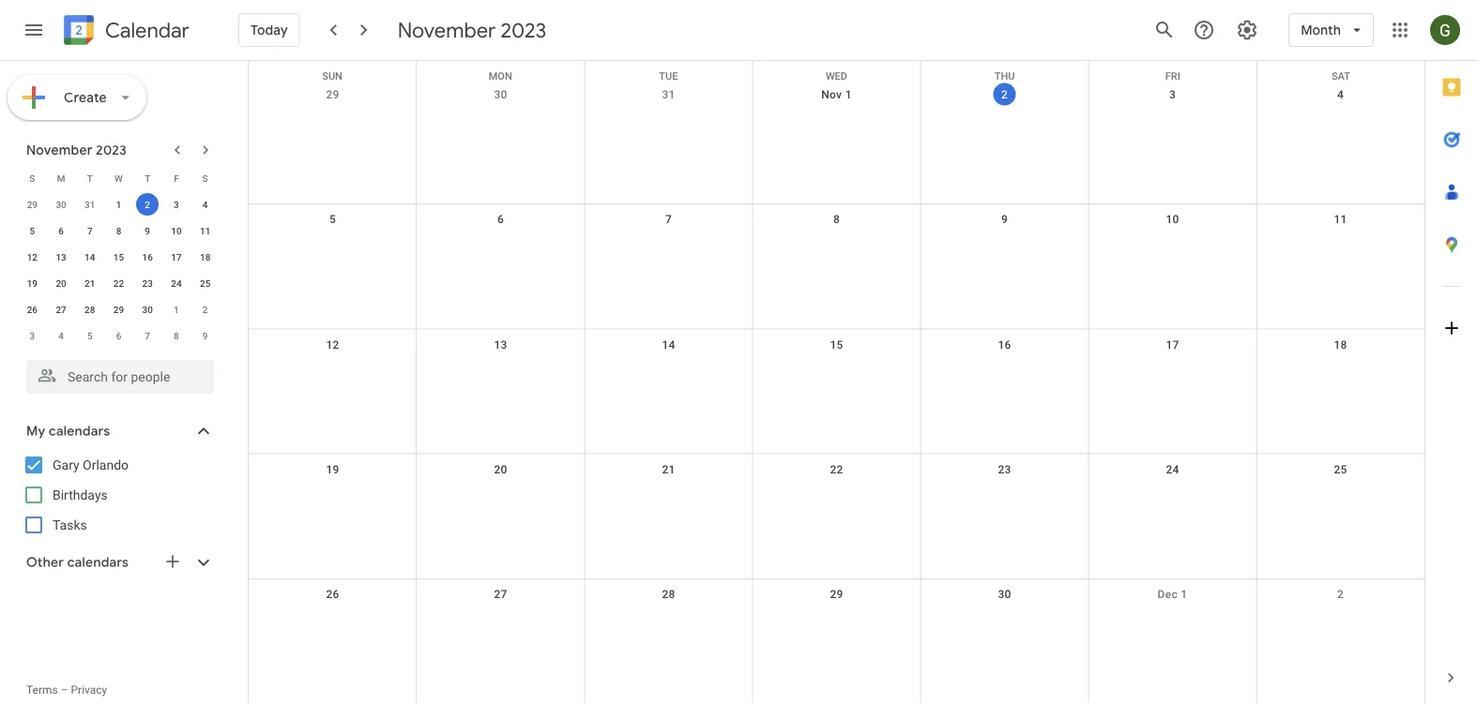 Task type: locate. For each thing, give the bounding box(es) containing it.
2
[[1001, 88, 1008, 101], [145, 199, 150, 210], [203, 304, 208, 315], [1337, 588, 1344, 601]]

13 inside grid
[[494, 338, 507, 351]]

dec 1
[[1158, 588, 1188, 601]]

18 inside grid
[[1334, 338, 1347, 351]]

12 element
[[21, 246, 44, 268]]

1 horizontal spatial 5
[[87, 330, 93, 342]]

18 inside november 2023 grid
[[200, 252, 211, 263]]

2, today element
[[136, 193, 159, 216]]

3 down fri
[[1169, 88, 1176, 101]]

nov 1
[[821, 88, 852, 101]]

row containing sun
[[249, 61, 1425, 82]]

december 4 element
[[50, 325, 72, 347]]

1 horizontal spatial 20
[[494, 463, 507, 476]]

0 horizontal spatial 6
[[58, 225, 64, 237]]

sun
[[322, 70, 342, 82]]

0 horizontal spatial 9
[[145, 225, 150, 237]]

month
[[1301, 22, 1341, 38]]

28 inside november 2023 grid
[[85, 304, 95, 315]]

8
[[833, 213, 840, 226], [116, 225, 121, 237], [174, 330, 179, 342]]

s
[[29, 173, 35, 184], [202, 173, 208, 184]]

1 horizontal spatial 9
[[203, 330, 208, 342]]

0 horizontal spatial 31
[[85, 199, 95, 210]]

6 inside grid
[[497, 213, 504, 226]]

1 vertical spatial 17
[[1166, 338, 1179, 351]]

24
[[171, 278, 182, 289], [1166, 463, 1179, 476]]

9 for november 2023
[[145, 225, 150, 237]]

0 horizontal spatial 10
[[171, 225, 182, 237]]

other
[[26, 555, 64, 572]]

0 vertical spatial 17
[[171, 252, 182, 263]]

27 inside grid
[[494, 588, 507, 601]]

1 horizontal spatial 16
[[998, 338, 1011, 351]]

0 horizontal spatial 11
[[200, 225, 211, 237]]

20
[[56, 278, 66, 289], [494, 463, 507, 476]]

0 vertical spatial 31
[[662, 88, 675, 101]]

december 2 element
[[194, 298, 216, 321]]

7 for sun
[[665, 213, 672, 226]]

21
[[85, 278, 95, 289], [662, 463, 675, 476]]

0 horizontal spatial november
[[26, 142, 92, 159]]

28 for dec 1
[[662, 588, 675, 601]]

0 horizontal spatial 27
[[56, 304, 66, 315]]

7 inside grid
[[665, 213, 672, 226]]

14 inside grid
[[662, 338, 675, 351]]

2 vertical spatial 3
[[30, 330, 35, 342]]

2 cell
[[133, 191, 162, 218]]

16 element
[[136, 246, 159, 268]]

1
[[845, 88, 852, 101], [116, 199, 121, 210], [174, 304, 179, 315], [1181, 588, 1188, 601]]

calendar element
[[60, 11, 189, 53]]

2 horizontal spatial 3
[[1169, 88, 1176, 101]]

8 for november 2023
[[116, 225, 121, 237]]

18
[[200, 252, 211, 263], [1334, 338, 1347, 351]]

1 horizontal spatial 8
[[174, 330, 179, 342]]

27
[[56, 304, 66, 315], [494, 588, 507, 601]]

0 vertical spatial 4
[[1337, 88, 1344, 101]]

28
[[85, 304, 95, 315], [662, 588, 675, 601]]

1 horizontal spatial 18
[[1334, 338, 1347, 351]]

23 element
[[136, 272, 159, 295]]

31 inside grid
[[662, 88, 675, 101]]

9 inside grid
[[1001, 213, 1008, 226]]

26 inside november 2023 grid
[[27, 304, 38, 315]]

22 inside grid
[[830, 463, 843, 476]]

18 element
[[194, 246, 216, 268]]

0 horizontal spatial 23
[[142, 278, 153, 289]]

1 t from the left
[[87, 173, 93, 184]]

2023 up mon
[[501, 17, 547, 43]]

21 inside grid
[[662, 463, 675, 476]]

grid
[[248, 61, 1425, 705]]

0 vertical spatial 16
[[142, 252, 153, 263]]

november 2023
[[398, 17, 547, 43], [26, 142, 127, 159]]

4 inside grid
[[1337, 88, 1344, 101]]

29
[[326, 88, 339, 101], [27, 199, 38, 210], [113, 304, 124, 315], [830, 588, 843, 601]]

november 2023 up mon
[[398, 17, 547, 43]]

2 t from the left
[[145, 173, 150, 184]]

0 horizontal spatial 28
[[85, 304, 95, 315]]

1 vertical spatial 28
[[662, 588, 675, 601]]

0 horizontal spatial 14
[[85, 252, 95, 263]]

27 element
[[50, 298, 72, 321]]

settings menu image
[[1236, 19, 1259, 41]]

2 horizontal spatial 9
[[1001, 213, 1008, 226]]

0 vertical spatial 3
[[1169, 88, 1176, 101]]

today
[[251, 22, 288, 38]]

1 vertical spatial 26
[[326, 588, 339, 601]]

1 horizontal spatial 17
[[1166, 338, 1179, 351]]

8 inside grid
[[833, 213, 840, 226]]

calendars for other calendars
[[67, 555, 129, 572]]

0 vertical spatial november
[[398, 17, 496, 43]]

11 inside november 2023 grid
[[200, 225, 211, 237]]

other calendars
[[26, 555, 129, 572]]

0 vertical spatial 21
[[85, 278, 95, 289]]

0 horizontal spatial 24
[[171, 278, 182, 289]]

t up 2 cell
[[145, 173, 150, 184]]

10
[[1166, 213, 1179, 226], [171, 225, 182, 237]]

10 element
[[165, 220, 188, 242]]

0 horizontal spatial 17
[[171, 252, 182, 263]]

11 inside grid
[[1334, 213, 1347, 226]]

13
[[56, 252, 66, 263], [494, 338, 507, 351]]

1 vertical spatial 22
[[830, 463, 843, 476]]

terms link
[[26, 684, 58, 697]]

10 for november 2023
[[171, 225, 182, 237]]

22
[[113, 278, 124, 289], [830, 463, 843, 476]]

0 vertical spatial calendars
[[49, 423, 110, 440]]

10 inside grid
[[1166, 213, 1179, 226]]

0 horizontal spatial november 2023
[[26, 142, 127, 159]]

25
[[200, 278, 211, 289], [1334, 463, 1347, 476]]

31 right october 30 element
[[85, 199, 95, 210]]

0 vertical spatial 22
[[113, 278, 124, 289]]

6
[[497, 213, 504, 226], [58, 225, 64, 237], [116, 330, 121, 342]]

1 horizontal spatial 25
[[1334, 463, 1347, 476]]

4 for 1
[[203, 199, 208, 210]]

31 inside november 2023 grid
[[85, 199, 95, 210]]

1 horizontal spatial t
[[145, 173, 150, 184]]

29 element
[[107, 298, 130, 321]]

4
[[1337, 88, 1344, 101], [203, 199, 208, 210], [58, 330, 64, 342]]

october 30 element
[[50, 193, 72, 216]]

1 vertical spatial 12
[[326, 338, 339, 351]]

11
[[1334, 213, 1347, 226], [200, 225, 211, 237]]

0 horizontal spatial 20
[[56, 278, 66, 289]]

7
[[665, 213, 672, 226], [87, 225, 93, 237], [145, 330, 150, 342]]

november
[[398, 17, 496, 43], [26, 142, 92, 159]]

17
[[171, 252, 182, 263], [1166, 338, 1179, 351]]

30
[[494, 88, 507, 101], [56, 199, 66, 210], [142, 304, 153, 315], [998, 588, 1011, 601]]

4 down "sat"
[[1337, 88, 1344, 101]]

1 horizontal spatial 19
[[326, 463, 339, 476]]

26
[[27, 304, 38, 315], [326, 588, 339, 601]]

2 horizontal spatial 5
[[329, 213, 336, 226]]

4 for nov 1
[[1337, 88, 1344, 101]]

1 horizontal spatial s
[[202, 173, 208, 184]]

12 inside november 2023 grid
[[27, 252, 38, 263]]

0 horizontal spatial 4
[[58, 330, 64, 342]]

w
[[115, 173, 123, 184]]

calendars down tasks
[[67, 555, 129, 572]]

row containing 29
[[18, 191, 220, 218]]

15 inside november 2023 grid
[[113, 252, 124, 263]]

1 horizontal spatial 26
[[326, 588, 339, 601]]

2 horizontal spatial 7
[[665, 213, 672, 226]]

december 9 element
[[194, 325, 216, 347]]

calendars inside 'dropdown button'
[[49, 423, 110, 440]]

17 element
[[165, 246, 188, 268]]

1 horizontal spatial 11
[[1334, 213, 1347, 226]]

0 vertical spatial 25
[[200, 278, 211, 289]]

1 horizontal spatial 15
[[830, 338, 843, 351]]

2023
[[501, 17, 547, 43], [96, 142, 127, 159]]

1 horizontal spatial 6
[[116, 330, 121, 342]]

31
[[662, 88, 675, 101], [85, 199, 95, 210]]

0 vertical spatial 28
[[85, 304, 95, 315]]

s right f
[[202, 173, 208, 184]]

0 vertical spatial 2023
[[501, 17, 547, 43]]

0 horizontal spatial 26
[[27, 304, 38, 315]]

0 horizontal spatial 8
[[116, 225, 121, 237]]

november up mon
[[398, 17, 496, 43]]

1 down the w
[[116, 199, 121, 210]]

6 for sun
[[497, 213, 504, 226]]

tab list
[[1426, 61, 1477, 652]]

other calendars button
[[4, 548, 233, 578]]

0 horizontal spatial s
[[29, 173, 35, 184]]

0 horizontal spatial 21
[[85, 278, 95, 289]]

my calendars button
[[4, 417, 233, 447]]

row containing 2
[[249, 80, 1425, 205]]

row group
[[18, 191, 220, 349]]

tue
[[659, 70, 678, 82]]

1 vertical spatial 24
[[1166, 463, 1179, 476]]

1 horizontal spatial 24
[[1166, 463, 1179, 476]]

1 vertical spatial november
[[26, 142, 92, 159]]

0 vertical spatial november 2023
[[398, 17, 547, 43]]

calendar
[[105, 17, 189, 44]]

0 horizontal spatial 15
[[113, 252, 124, 263]]

4 up 11 element
[[203, 199, 208, 210]]

15
[[113, 252, 124, 263], [830, 338, 843, 351]]

16
[[142, 252, 153, 263], [998, 338, 1011, 351]]

2 horizontal spatial 6
[[497, 213, 504, 226]]

10 for sun
[[1166, 213, 1179, 226]]

1 horizontal spatial november 2023
[[398, 17, 547, 43]]

s up october 29 element
[[29, 173, 35, 184]]

0 vertical spatial 12
[[27, 252, 38, 263]]

2 s from the left
[[202, 173, 208, 184]]

calendars up gary orlando
[[49, 423, 110, 440]]

0 horizontal spatial 16
[[142, 252, 153, 263]]

11 element
[[194, 220, 216, 242]]

1 vertical spatial 21
[[662, 463, 675, 476]]

1 vertical spatial 23
[[998, 463, 1011, 476]]

birthdays
[[53, 488, 108, 503]]

26 inside grid
[[326, 588, 339, 601]]

0 vertical spatial 27
[[56, 304, 66, 315]]

23
[[142, 278, 153, 289], [998, 463, 1011, 476]]

27 inside 'element'
[[56, 304, 66, 315]]

0 horizontal spatial 19
[[27, 278, 38, 289]]

27 for dec 1
[[494, 588, 507, 601]]

1 vertical spatial 2023
[[96, 142, 127, 159]]

my calendars list
[[4, 450, 233, 541]]

28 inside grid
[[662, 588, 675, 601]]

2 horizontal spatial 8
[[833, 213, 840, 226]]

1 horizontal spatial 14
[[662, 338, 675, 351]]

2 inside cell
[[145, 199, 150, 210]]

month button
[[1289, 8, 1374, 53]]

2023 up the w
[[96, 142, 127, 159]]

t
[[87, 173, 93, 184], [145, 173, 150, 184]]

calendars inside dropdown button
[[67, 555, 129, 572]]

12
[[27, 252, 38, 263], [326, 338, 339, 351]]

26 for 1
[[27, 304, 38, 315]]

2 horizontal spatial 4
[[1337, 88, 1344, 101]]

1 vertical spatial 15
[[830, 338, 843, 351]]

14
[[85, 252, 95, 263], [662, 338, 675, 351]]

3 down the 26 element
[[30, 330, 35, 342]]

17 inside november 2023 grid
[[171, 252, 182, 263]]

4 down 27 'element'
[[58, 330, 64, 342]]

november 2023 up m
[[26, 142, 127, 159]]

december 6 element
[[107, 325, 130, 347]]

30 element
[[136, 298, 159, 321]]

1 horizontal spatial 7
[[145, 330, 150, 342]]

None search field
[[0, 353, 233, 394]]

privacy
[[71, 684, 107, 697]]

0 horizontal spatial 3
[[30, 330, 35, 342]]

1 horizontal spatial 22
[[830, 463, 843, 476]]

0 vertical spatial 26
[[27, 304, 38, 315]]

5 inside grid
[[329, 213, 336, 226]]

1 vertical spatial 3
[[174, 199, 179, 210]]

mon
[[489, 70, 512, 82]]

0 horizontal spatial 5
[[30, 225, 35, 237]]

1 vertical spatial 14
[[662, 338, 675, 351]]

1 horizontal spatial 13
[[494, 338, 507, 351]]

1 horizontal spatial 3
[[174, 199, 179, 210]]

privacy link
[[71, 684, 107, 697]]

0 horizontal spatial 2023
[[96, 142, 127, 159]]

m
[[57, 173, 65, 184]]

31 down the tue
[[662, 88, 675, 101]]

1 vertical spatial 18
[[1334, 338, 1347, 351]]

grid containing 2
[[248, 61, 1425, 705]]

0 vertical spatial 24
[[171, 278, 182, 289]]

row
[[249, 61, 1425, 82], [249, 80, 1425, 205], [18, 165, 220, 191], [18, 191, 220, 218], [249, 205, 1425, 330], [18, 218, 220, 244], [18, 244, 220, 270], [18, 270, 220, 297], [18, 297, 220, 323], [18, 323, 220, 349], [249, 330, 1425, 455], [249, 455, 1425, 580], [249, 580, 1425, 705]]

10 inside november 2023 grid
[[171, 225, 182, 237]]

19 element
[[21, 272, 44, 295]]

october 29 element
[[21, 193, 44, 216]]

1 vertical spatial 20
[[494, 463, 507, 476]]

calendars
[[49, 423, 110, 440], [67, 555, 129, 572]]

5 for sun
[[329, 213, 336, 226]]

0 horizontal spatial 22
[[113, 278, 124, 289]]

5
[[329, 213, 336, 226], [30, 225, 35, 237], [87, 330, 93, 342]]

0 horizontal spatial 25
[[200, 278, 211, 289]]

11 for november 2023
[[200, 225, 211, 237]]

0 horizontal spatial 12
[[27, 252, 38, 263]]

0 vertical spatial 18
[[200, 252, 211, 263]]

3 down f
[[174, 199, 179, 210]]

1 vertical spatial calendars
[[67, 555, 129, 572]]

0 horizontal spatial 7
[[87, 225, 93, 237]]

3
[[1169, 88, 1176, 101], [174, 199, 179, 210], [30, 330, 35, 342]]

0 horizontal spatial t
[[87, 173, 93, 184]]

1 vertical spatial 16
[[998, 338, 1011, 351]]

19
[[27, 278, 38, 289], [326, 463, 339, 476]]

1 vertical spatial 4
[[203, 199, 208, 210]]

t up october 31 element
[[87, 173, 93, 184]]

november up m
[[26, 142, 92, 159]]

9
[[1001, 213, 1008, 226], [145, 225, 150, 237], [203, 330, 208, 342]]

wed
[[826, 70, 848, 82]]

21 inside november 2023 grid
[[85, 278, 95, 289]]



Task type: vqa. For each thing, say whether or not it's contained in the screenshot.
the middle booked
no



Task type: describe. For each thing, give the bounding box(es) containing it.
row group containing 29
[[18, 191, 220, 349]]

3 for nov 1
[[1169, 88, 1176, 101]]

24 inside grid
[[1166, 463, 1179, 476]]

14 inside november 2023 grid
[[85, 252, 95, 263]]

create
[[64, 89, 107, 106]]

fri
[[1165, 70, 1180, 82]]

1 vertical spatial november 2023
[[26, 142, 127, 159]]

0 vertical spatial 20
[[56, 278, 66, 289]]

26 for dec 1
[[326, 588, 339, 601]]

22 inside november 2023 grid
[[113, 278, 124, 289]]

29 inside 29 element
[[113, 304, 124, 315]]

1 s from the left
[[29, 173, 35, 184]]

november 2023 grid
[[18, 165, 220, 349]]

december 7 element
[[136, 325, 159, 347]]

orlando
[[83, 458, 129, 473]]

my calendars
[[26, 423, 110, 440]]

december 3 element
[[21, 325, 44, 347]]

20 element
[[50, 272, 72, 295]]

row containing s
[[18, 165, 220, 191]]

13 element
[[50, 246, 72, 268]]

row containing 3
[[18, 323, 220, 349]]

26 element
[[21, 298, 44, 321]]

25 inside row group
[[200, 278, 211, 289]]

calendar heading
[[101, 17, 189, 44]]

december 8 element
[[165, 325, 188, 347]]

31 for nov 1
[[662, 88, 675, 101]]

today button
[[238, 8, 300, 53]]

–
[[61, 684, 68, 697]]

6 for november 2023
[[58, 225, 64, 237]]

december 5 element
[[79, 325, 101, 347]]

12 inside grid
[[326, 338, 339, 351]]

7 for november 2023
[[87, 225, 93, 237]]

25 inside grid
[[1334, 463, 1347, 476]]

15 element
[[107, 246, 130, 268]]

f
[[174, 173, 179, 184]]

add other calendars image
[[163, 553, 182, 572]]

2 vertical spatial 4
[[58, 330, 64, 342]]

1 right nov
[[845, 88, 852, 101]]

create button
[[8, 75, 146, 120]]

terms – privacy
[[26, 684, 107, 697]]

1 right dec
[[1181, 588, 1188, 601]]

1 horizontal spatial 2023
[[501, 17, 547, 43]]

5 for november 2023
[[30, 225, 35, 237]]

16 inside november 2023 grid
[[142, 252, 153, 263]]

dec
[[1158, 588, 1178, 601]]

thu
[[995, 70, 1015, 82]]

calendars for my calendars
[[49, 423, 110, 440]]

19 inside grid
[[326, 463, 339, 476]]

gary orlando
[[53, 458, 129, 473]]

22 element
[[107, 272, 130, 295]]

28 element
[[79, 298, 101, 321]]

gary
[[53, 458, 79, 473]]

october 31 element
[[79, 193, 101, 216]]

sat
[[1332, 70, 1350, 82]]

1 up december 8 element on the top left of page
[[174, 304, 179, 315]]

Search for people text field
[[38, 360, 203, 394]]

16 inside grid
[[998, 338, 1011, 351]]

3 for 1
[[174, 199, 179, 210]]

main drawer image
[[23, 19, 45, 41]]

8 for sun
[[833, 213, 840, 226]]

29 inside october 29 element
[[27, 199, 38, 210]]

24 inside 24 element
[[171, 278, 182, 289]]

13 inside "element"
[[56, 252, 66, 263]]

17 inside grid
[[1166, 338, 1179, 351]]

terms
[[26, 684, 58, 697]]

1 horizontal spatial november
[[398, 17, 496, 43]]

27 for 1
[[56, 304, 66, 315]]

11 for sun
[[1334, 213, 1347, 226]]

tasks
[[53, 518, 87, 533]]

december 1 element
[[165, 298, 188, 321]]

9 for sun
[[1001, 213, 1008, 226]]

24 element
[[165, 272, 188, 295]]

28 for 1
[[85, 304, 95, 315]]

nov
[[821, 88, 842, 101]]

15 inside grid
[[830, 338, 843, 351]]

21 element
[[79, 272, 101, 295]]

my
[[26, 423, 45, 440]]

31 for 1
[[85, 199, 95, 210]]

14 element
[[79, 246, 101, 268]]

25 element
[[194, 272, 216, 295]]

19 inside november 2023 grid
[[27, 278, 38, 289]]



